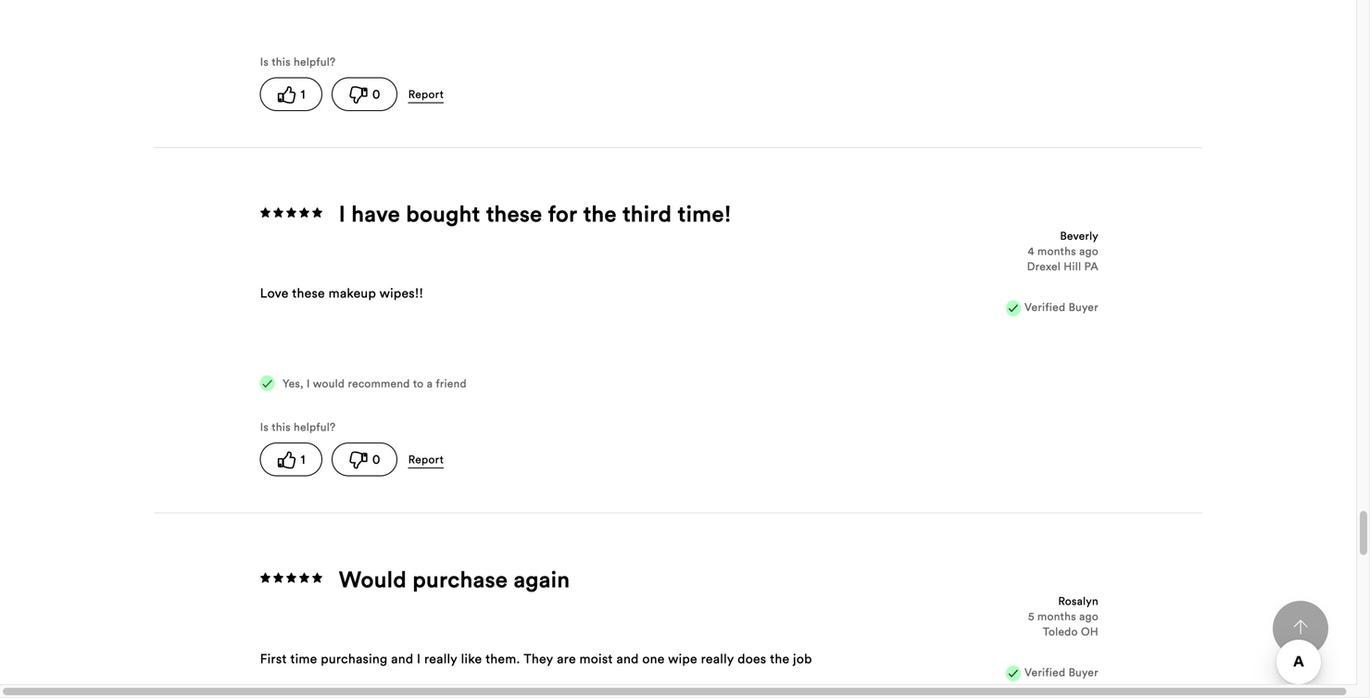 Task type: vqa. For each thing, say whether or not it's contained in the screenshot.
Clear Search icon
no



Task type: describe. For each thing, give the bounding box(es) containing it.
time
[[290, 651, 317, 668]]

verified for i have bought these for the third time!
[[1025, 300, 1066, 314]]

1 horizontal spatial the
[[770, 651, 790, 668]]

0 button for 1st group from the bottom of the page
[[332, 443, 398, 477]]

2 0 from the top
[[373, 451, 380, 468]]

does
[[738, 651, 767, 668]]

one
[[643, 651, 665, 668]]

months for i have bought these for the third time!
[[1038, 244, 1077, 258]]

makeup
[[329, 285, 376, 302]]

2 horizontal spatial i
[[417, 651, 421, 668]]

moist
[[580, 651, 613, 668]]

purchase
[[413, 566, 508, 594]]

1 and from the left
[[391, 651, 414, 668]]

buyer for i have bought these for the third time!
[[1069, 300, 1099, 314]]

1 group from the top
[[260, 77, 631, 111]]

a
[[427, 377, 433, 391]]

verified buyer for i have bought these for the third time!
[[1025, 300, 1099, 314]]

drexel
[[1028, 260, 1061, 274]]

2 1 from the top
[[301, 451, 305, 468]]

for
[[548, 200, 578, 228]]

1 button for 1st group
[[260, 77, 323, 111]]

0 vertical spatial these
[[486, 200, 543, 228]]

like
[[461, 651, 482, 668]]

first time purchasing and i really like them. they are moist and one wipe really does the job
[[260, 651, 813, 668]]

time!
[[678, 200, 732, 228]]

1 really from the left
[[425, 651, 458, 668]]

ago for would purchase again
[[1080, 610, 1099, 624]]

1 1 from the top
[[301, 86, 305, 102]]

ago for i have bought these for the third time!
[[1080, 244, 1099, 258]]

love
[[260, 285, 289, 302]]

1 button for 1st group from the bottom of the page
[[260, 443, 323, 477]]

would
[[313, 377, 345, 391]]

rosalyn
[[1059, 595, 1099, 609]]

third
[[623, 200, 672, 228]]

rated 5 out of 5 stars image for i
[[260, 205, 325, 222]]

1 vertical spatial these
[[292, 285, 325, 302]]

are
[[557, 651, 576, 668]]

2 and from the left
[[617, 651, 639, 668]]

toledo oh
[[1044, 625, 1099, 639]]

4 months ago
[[1028, 244, 1099, 258]]

months for would purchase again
[[1038, 610, 1077, 624]]



Task type: locate. For each thing, give the bounding box(es) containing it.
2 months from the top
[[1038, 610, 1077, 624]]

0 vertical spatial ago
[[1080, 244, 1099, 258]]

0 vertical spatial 0 button
[[332, 77, 398, 111]]

wipes!!
[[380, 285, 424, 302]]

to
[[413, 377, 424, 391]]

1
[[301, 86, 305, 102], [301, 451, 305, 468]]

i have bought these for the third time!
[[339, 200, 732, 228]]

0
[[373, 86, 380, 102], [373, 451, 380, 468]]

buyer for would purchase again
[[1069, 666, 1099, 680]]

1 vertical spatial verified
[[1025, 666, 1066, 680]]

i right yes,
[[307, 377, 310, 391]]

0 vertical spatial i
[[339, 200, 346, 228]]

0 vertical spatial 0
[[373, 86, 380, 102]]

the left job
[[770, 651, 790, 668]]

wipe
[[669, 651, 698, 668]]

5
[[1029, 610, 1035, 624]]

1 horizontal spatial i
[[339, 200, 346, 228]]

verified buyer down toledo
[[1025, 666, 1099, 680]]

and right 'purchasing'
[[391, 651, 414, 668]]

1 horizontal spatial and
[[617, 651, 639, 668]]

2 verified from the top
[[1025, 666, 1066, 680]]

0 horizontal spatial the
[[584, 200, 617, 228]]

1 vertical spatial group
[[260, 443, 631, 477]]

rated 5 out of 5 stars image for would
[[260, 571, 325, 588]]

0 vertical spatial 1
[[301, 86, 305, 102]]

drexel hill pa
[[1028, 260, 1099, 274]]

0 horizontal spatial i
[[307, 377, 310, 391]]

0 horizontal spatial and
[[391, 651, 414, 668]]

1 buyer from the top
[[1069, 300, 1099, 314]]

1 verified buyer from the top
[[1025, 300, 1099, 314]]

these right "love"
[[292, 285, 325, 302]]

0 vertical spatial verified
[[1025, 300, 1066, 314]]

verified down toledo
[[1025, 666, 1066, 680]]

these
[[486, 200, 543, 228], [292, 285, 325, 302]]

love these makeup wipes!!
[[260, 285, 424, 302]]

4
[[1028, 244, 1035, 258]]

really left like
[[425, 651, 458, 668]]

i left like
[[417, 651, 421, 668]]

5 months ago
[[1029, 610, 1099, 624]]

these left 'for'
[[486, 200, 543, 228]]

1 horizontal spatial these
[[486, 200, 543, 228]]

really
[[425, 651, 458, 668], [701, 651, 735, 668]]

1 rated 5 out of 5 stars image from the top
[[260, 205, 325, 222]]

0 vertical spatial buyer
[[1069, 300, 1099, 314]]

yes,
[[283, 377, 304, 391]]

1 vertical spatial buyer
[[1069, 666, 1099, 680]]

rated 5 out of 5 stars image
[[260, 205, 325, 222], [260, 571, 325, 588]]

ago up oh
[[1080, 610, 1099, 624]]

group
[[260, 77, 631, 111], [260, 443, 631, 477]]

hill
[[1064, 260, 1082, 274]]

months up toledo
[[1038, 610, 1077, 624]]

and
[[391, 651, 414, 668], [617, 651, 639, 668]]

verified buyer down 'drexel hill pa'
[[1025, 300, 1099, 314]]

1 vertical spatial 1 button
[[260, 443, 323, 477]]

purchasing
[[321, 651, 388, 668]]

verified buyer
[[1025, 300, 1099, 314], [1025, 666, 1099, 680]]

1 button
[[260, 77, 323, 111], [260, 443, 323, 477]]

2 buyer from the top
[[1069, 666, 1099, 680]]

1 vertical spatial months
[[1038, 610, 1077, 624]]

buyer down oh
[[1069, 666, 1099, 680]]

friend
[[436, 377, 467, 391]]

verified buyer for would purchase again
[[1025, 666, 1099, 680]]

verified down drexel
[[1025, 300, 1066, 314]]

0 button
[[332, 77, 398, 111], [332, 443, 398, 477]]

and left the one
[[617, 651, 639, 668]]

buyer down the pa
[[1069, 300, 1099, 314]]

1 ago from the top
[[1080, 244, 1099, 258]]

1 vertical spatial 1
[[301, 451, 305, 468]]

2 verified buyer from the top
[[1025, 666, 1099, 680]]

0 vertical spatial months
[[1038, 244, 1077, 258]]

ago
[[1080, 244, 1099, 258], [1080, 610, 1099, 624]]

2 vertical spatial i
[[417, 651, 421, 668]]

back to top image
[[1294, 620, 1309, 635]]

months up 'drexel hill pa'
[[1038, 244, 1077, 258]]

1 vertical spatial rated 5 out of 5 stars image
[[260, 571, 325, 588]]

1 months from the top
[[1038, 244, 1077, 258]]

they
[[524, 651, 554, 668]]

1 0 from the top
[[373, 86, 380, 102]]

the
[[584, 200, 617, 228], [770, 651, 790, 668]]

1 1 button from the top
[[260, 77, 323, 111]]

1 horizontal spatial really
[[701, 651, 735, 668]]

1 vertical spatial 0
[[373, 451, 380, 468]]

verified
[[1025, 300, 1066, 314], [1025, 666, 1066, 680]]

again
[[514, 566, 570, 594]]

1 vertical spatial verified buyer
[[1025, 666, 1099, 680]]

1 vertical spatial 0 button
[[332, 443, 398, 477]]

0 horizontal spatial really
[[425, 651, 458, 668]]

have
[[351, 200, 400, 228]]

really left "does"
[[701, 651, 735, 668]]

i
[[339, 200, 346, 228], [307, 377, 310, 391], [417, 651, 421, 668]]

1 vertical spatial the
[[770, 651, 790, 668]]

buyer
[[1069, 300, 1099, 314], [1069, 666, 1099, 680]]

0 button for 1st group
[[332, 77, 398, 111]]

rated 5 out of 5 stars image up "love"
[[260, 205, 325, 222]]

2 rated 5 out of 5 stars image from the top
[[260, 571, 325, 588]]

job
[[794, 651, 813, 668]]

toledo
[[1044, 625, 1079, 639]]

0 vertical spatial rated 5 out of 5 stars image
[[260, 205, 325, 222]]

2 group from the top
[[260, 443, 631, 477]]

the right 'for'
[[584, 200, 617, 228]]

2 really from the left
[[701, 651, 735, 668]]

bought
[[406, 200, 481, 228]]

1 vertical spatial i
[[307, 377, 310, 391]]

1 vertical spatial ago
[[1080, 610, 1099, 624]]

ago up the pa
[[1080, 244, 1099, 258]]

0 vertical spatial 1 button
[[260, 77, 323, 111]]

months
[[1038, 244, 1077, 258], [1038, 610, 1077, 624]]

1 verified from the top
[[1025, 300, 1066, 314]]

verified for would purchase again
[[1025, 666, 1066, 680]]

oh
[[1082, 625, 1099, 639]]

them.
[[486, 651, 521, 668]]

2 1 button from the top
[[260, 443, 323, 477]]

yes, i would recommend to a friend
[[280, 377, 467, 391]]

rated 5 out of 5 stars image left would
[[260, 571, 325, 588]]

i left have
[[339, 200, 346, 228]]

would
[[339, 566, 407, 594]]

1 0 button from the top
[[332, 77, 398, 111]]

2 0 button from the top
[[332, 443, 398, 477]]

0 horizontal spatial these
[[292, 285, 325, 302]]

2 ago from the top
[[1080, 610, 1099, 624]]

would purchase again
[[339, 566, 570, 594]]

recommend
[[348, 377, 410, 391]]

0 vertical spatial group
[[260, 77, 631, 111]]

first
[[260, 651, 287, 668]]

0 vertical spatial verified buyer
[[1025, 300, 1099, 314]]

beverly
[[1061, 229, 1099, 243]]

pa
[[1085, 260, 1099, 274]]

0 vertical spatial the
[[584, 200, 617, 228]]



